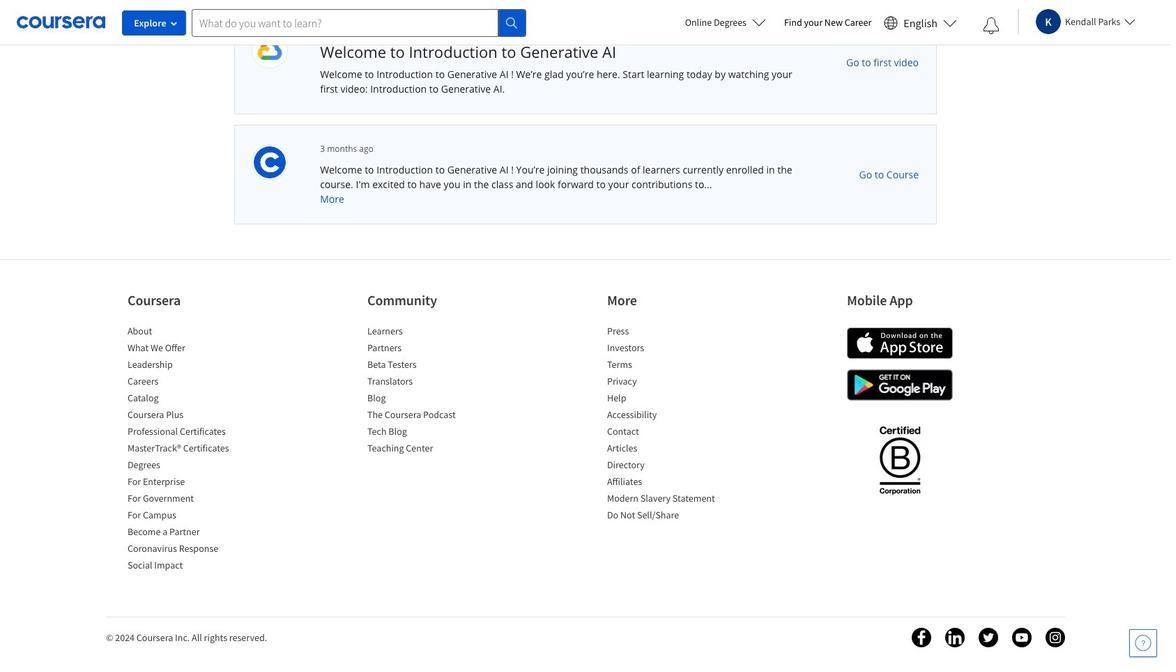Task type: vqa. For each thing, say whether or not it's contained in the screenshot.
Help Center icon
yes



Task type: describe. For each thing, give the bounding box(es) containing it.
3 list from the left
[[607, 324, 726, 525]]

coursera instagram image
[[1046, 628, 1065, 648]]

What do you want to learn? text field
[[192, 9, 498, 37]]

help center image
[[1135, 635, 1151, 652]]

download on the app store image
[[847, 328, 953, 359]]

2 list from the left
[[367, 324, 486, 458]]

coursera image
[[17, 11, 105, 34]]

coursera twitter image
[[979, 628, 998, 648]]

logo of certified b corporation image
[[871, 418, 928, 502]]

coursera linkedin image
[[945, 628, 965, 648]]



Task type: locate. For each thing, give the bounding box(es) containing it.
1 horizontal spatial list
[[367, 324, 486, 458]]

1 list from the left
[[128, 324, 246, 575]]

None search field
[[192, 9, 526, 37]]

0 horizontal spatial list
[[128, 324, 246, 575]]

get it on google play image
[[847, 369, 953, 401]]

coursera youtube image
[[1012, 628, 1032, 648]]

list item
[[128, 324, 246, 341], [367, 324, 486, 341], [607, 324, 726, 341], [128, 341, 246, 358], [367, 341, 486, 358], [607, 341, 726, 358], [128, 358, 246, 374], [367, 358, 486, 374], [607, 358, 726, 374], [128, 374, 246, 391], [367, 374, 486, 391], [607, 374, 726, 391], [128, 391, 246, 408], [367, 391, 486, 408], [607, 391, 726, 408], [128, 408, 246, 424], [367, 408, 486, 424], [607, 408, 726, 424], [128, 424, 246, 441], [367, 424, 486, 441], [607, 424, 726, 441], [128, 441, 246, 458], [367, 441, 486, 458], [607, 441, 726, 458], [128, 458, 246, 475], [607, 458, 726, 475], [128, 475, 246, 491], [607, 475, 726, 491], [128, 491, 246, 508], [607, 491, 726, 508], [128, 508, 246, 525], [607, 508, 726, 525], [128, 525, 246, 542], [128, 542, 246, 558], [128, 558, 246, 575]]

coursera facebook image
[[912, 628, 931, 648]]

list
[[128, 324, 246, 575], [367, 324, 486, 458], [607, 324, 726, 525]]

2 horizontal spatial list
[[607, 324, 726, 525]]



